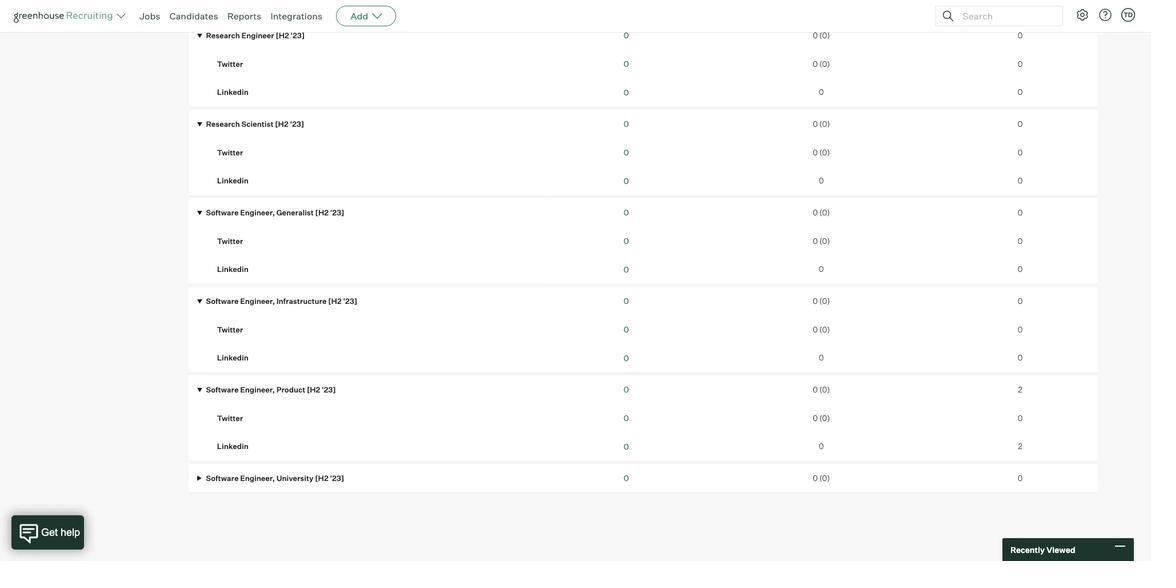 Task type: describe. For each thing, give the bounding box(es) containing it.
'23] for infrastructure
[[343, 297, 357, 306]]

[h2 for product
[[307, 386, 320, 395]]

4 (0) from the top
[[820, 148, 830, 157]]

engineer, for infrastructure
[[240, 297, 275, 306]]

jobs
[[139, 10, 160, 22]]

linkedin for software engineer, product [h2 '23]
[[217, 442, 249, 451]]

software engineer, generalist [h2 '23]
[[205, 208, 344, 217]]

11 (0) from the top
[[820, 474, 830, 483]]

'23] for product
[[322, 386, 336, 395]]

11 0 (0) from the top
[[813, 474, 830, 483]]

reports
[[227, 10, 261, 22]]

software for software engineer, infrastructure [h2 '23]
[[206, 297, 239, 306]]

12 0 link from the top
[[624, 353, 629, 363]]

[h2 for university
[[315, 474, 329, 483]]

td button
[[1119, 6, 1138, 24]]

5 0 (0) from the top
[[813, 208, 830, 217]]

research engineer [h2 '23]
[[205, 31, 305, 40]]

generalist
[[276, 208, 314, 217]]

5 0 link from the top
[[624, 148, 629, 158]]

5 (0) from the top
[[820, 208, 830, 217]]

td
[[1124, 11, 1133, 19]]

2 (0) from the top
[[820, 59, 830, 69]]

3 0 (0) from the top
[[813, 120, 830, 129]]

engineer, for product
[[240, 386, 275, 395]]

6 0 link from the top
[[624, 176, 629, 186]]

10 0 link from the top
[[624, 296, 629, 306]]

twitter for research scientist [h2 '23]
[[217, 148, 243, 157]]

7 (0) from the top
[[820, 297, 830, 306]]

software for software engineer, university [h2 '23]
[[206, 474, 239, 483]]

integrations link
[[271, 10, 323, 22]]

6 0 (0) from the top
[[813, 237, 830, 246]]

7 0 link from the top
[[624, 208, 629, 218]]

recently viewed
[[1011, 545, 1076, 555]]

configure image
[[1076, 8, 1090, 22]]

9 0 link from the top
[[624, 265, 629, 275]]

Search text field
[[960, 8, 1052, 24]]

3 (0) from the top
[[820, 120, 830, 129]]

11 0 link from the top
[[624, 325, 629, 335]]

[h2 right scientist
[[275, 120, 289, 129]]

linkedin for research scientist [h2 '23]
[[217, 176, 249, 185]]

software for software engineer, generalist [h2 '23]
[[206, 208, 239, 217]]

integrations
[[271, 10, 323, 22]]

twitter for software engineer, generalist [h2 '23]
[[217, 237, 243, 246]]



Task type: vqa. For each thing, say whether or not it's contained in the screenshot.
"Software Engineer, University [H2 '23]"
yes



Task type: locate. For each thing, give the bounding box(es) containing it.
2 0 (0) from the top
[[813, 59, 830, 69]]

[h2 right "generalist"
[[315, 208, 329, 217]]

research for scientist
[[206, 120, 240, 129]]

[h2 right product
[[307, 386, 320, 395]]

[h2 right 'infrastructure'
[[328, 297, 342, 306]]

2 research from the top
[[206, 120, 240, 129]]

4 software from the top
[[206, 474, 239, 483]]

'23] right "generalist"
[[330, 208, 344, 217]]

engineer
[[242, 31, 274, 40]]

2 linkedin from the top
[[217, 176, 249, 185]]

8 0 link from the top
[[624, 236, 629, 246]]

[h2 down the 'integrations'
[[276, 31, 289, 40]]

software engineer, university [h2 '23]
[[205, 474, 344, 483]]

engineer, for university
[[240, 474, 275, 483]]

2 0 2
[[1018, 386, 1023, 451]]

3 linkedin from the top
[[217, 265, 249, 274]]

twitter for software engineer, product [h2 '23]
[[217, 414, 243, 423]]

'23] for generalist
[[330, 208, 344, 217]]

'23] for university
[[330, 474, 344, 483]]

0
[[624, 30, 629, 40], [813, 31, 818, 40], [1018, 31, 1023, 40], [624, 59, 629, 69], [813, 59, 818, 69], [1018, 59, 1023, 69], [624, 88, 629, 98], [819, 88, 824, 97], [1018, 88, 1023, 97], [624, 119, 629, 129], [813, 120, 818, 129], [1018, 120, 1023, 129], [624, 148, 629, 158], [813, 148, 818, 157], [1018, 148, 1023, 157], [624, 176, 629, 186], [819, 176, 824, 185], [1018, 176, 1023, 185], [624, 208, 629, 218], [813, 208, 818, 217], [1018, 208, 1023, 217], [624, 236, 629, 246], [813, 237, 818, 246], [1018, 237, 1023, 246], [624, 265, 629, 275], [819, 265, 824, 274], [1018, 265, 1023, 274], [624, 296, 629, 306], [813, 297, 818, 306], [1018, 297, 1023, 306], [624, 325, 629, 335], [813, 325, 818, 334], [1018, 325, 1023, 334], [624, 353, 629, 363], [819, 354, 824, 363], [1018, 354, 1023, 363], [624, 385, 629, 395], [813, 386, 818, 395], [624, 413, 629, 423], [813, 414, 818, 423], [1018, 414, 1023, 423], [624, 442, 629, 452], [819, 442, 824, 451], [624, 473, 629, 483], [813, 474, 818, 483], [1018, 474, 1023, 483]]

2
[[1018, 386, 1023, 395], [1018, 442, 1023, 451]]

'23]
[[291, 31, 305, 40], [290, 120, 304, 129], [330, 208, 344, 217], [343, 297, 357, 306], [322, 386, 336, 395], [330, 474, 344, 483]]

1 vertical spatial 2
[[1018, 442, 1023, 451]]

3 software from the top
[[206, 386, 239, 395]]

'23] down the 'integrations'
[[291, 31, 305, 40]]

1 0 link from the top
[[624, 30, 629, 40]]

infrastructure
[[276, 297, 327, 306]]

software engineer, product [h2 '23]
[[205, 386, 336, 395]]

2 engineer, from the top
[[240, 297, 275, 306]]

0 (0)
[[813, 31, 830, 40], [813, 59, 830, 69], [813, 120, 830, 129], [813, 148, 830, 157], [813, 208, 830, 217], [813, 237, 830, 246], [813, 297, 830, 306], [813, 325, 830, 334], [813, 386, 830, 395], [813, 414, 830, 423], [813, 474, 830, 483]]

research for engineer
[[206, 31, 240, 40]]

'23] right 'infrastructure'
[[343, 297, 357, 306]]

add
[[351, 10, 368, 22]]

'23] right product
[[322, 386, 336, 395]]

1 vertical spatial research
[[206, 120, 240, 129]]

research down reports
[[206, 31, 240, 40]]

research scientist [h2 '23]
[[205, 120, 304, 129]]

scientist
[[242, 120, 274, 129]]

recently
[[1011, 545, 1045, 555]]

1 (0) from the top
[[820, 31, 830, 40]]

6 (0) from the top
[[820, 237, 830, 246]]

9 0 (0) from the top
[[813, 386, 830, 395]]

linkedin for software engineer, generalist [h2 '23]
[[217, 265, 249, 274]]

viewed
[[1047, 545, 1076, 555]]

linkedin for software engineer, infrastructure [h2 '23]
[[217, 354, 249, 363]]

14 0 link from the top
[[624, 413, 629, 423]]

1 software from the top
[[206, 208, 239, 217]]

1 2 from the top
[[1018, 386, 1023, 395]]

1 research from the top
[[206, 31, 240, 40]]

4 engineer, from the top
[[240, 474, 275, 483]]

research
[[206, 31, 240, 40], [206, 120, 240, 129]]

engineer, left university
[[240, 474, 275, 483]]

engineer,
[[240, 208, 275, 217], [240, 297, 275, 306], [240, 386, 275, 395], [240, 474, 275, 483]]

candidates
[[170, 10, 218, 22]]

16 0 link from the top
[[624, 473, 629, 483]]

5 linkedin from the top
[[217, 442, 249, 451]]

engineer, for generalist
[[240, 208, 275, 217]]

15 0 link from the top
[[624, 442, 629, 452]]

'23] right scientist
[[290, 120, 304, 129]]

[h2 for generalist
[[315, 208, 329, 217]]

3 engineer, from the top
[[240, 386, 275, 395]]

linkedin for research engineer [h2 '23]
[[217, 88, 249, 97]]

[h2
[[276, 31, 289, 40], [275, 120, 289, 129], [315, 208, 329, 217], [328, 297, 342, 306], [307, 386, 320, 395], [315, 474, 329, 483]]

twitter for software engineer, infrastructure [h2 '23]
[[217, 325, 243, 334]]

10 0 (0) from the top
[[813, 414, 830, 423]]

jobs link
[[139, 10, 160, 22]]

engineer, left "generalist"
[[240, 208, 275, 217]]

software
[[206, 208, 239, 217], [206, 297, 239, 306], [206, 386, 239, 395], [206, 474, 239, 483]]

0 0 0
[[624, 30, 629, 98], [1018, 31, 1023, 97], [624, 119, 629, 186], [1018, 120, 1023, 185], [624, 208, 629, 275], [1018, 208, 1023, 274], [624, 296, 629, 363], [1018, 297, 1023, 363], [624, 385, 629, 452]]

7 0 (0) from the top
[[813, 297, 830, 306]]

1 linkedin from the top
[[217, 88, 249, 97]]

research left scientist
[[206, 120, 240, 129]]

4 linkedin from the top
[[217, 354, 249, 363]]

td button
[[1122, 8, 1135, 22]]

0 vertical spatial 2
[[1018, 386, 1023, 395]]

twitter
[[217, 59, 243, 69], [217, 148, 243, 157], [217, 237, 243, 246], [217, 325, 243, 334], [217, 414, 243, 423]]

'23] right university
[[330, 474, 344, 483]]

1 engineer, from the top
[[240, 208, 275, 217]]

2 0 link from the top
[[624, 59, 629, 69]]

2 twitter from the top
[[217, 148, 243, 157]]

engineer, left 'infrastructure'
[[240, 297, 275, 306]]

0 vertical spatial research
[[206, 31, 240, 40]]

4 0 link from the top
[[624, 119, 629, 129]]

3 0 link from the top
[[624, 88, 629, 98]]

(0)
[[820, 31, 830, 40], [820, 59, 830, 69], [820, 120, 830, 129], [820, 148, 830, 157], [820, 208, 830, 217], [820, 237, 830, 246], [820, 297, 830, 306], [820, 325, 830, 334], [820, 386, 830, 395], [820, 414, 830, 423], [820, 474, 830, 483]]

linkedin
[[217, 88, 249, 97], [217, 176, 249, 185], [217, 265, 249, 274], [217, 354, 249, 363], [217, 442, 249, 451]]

engineer, left product
[[240, 386, 275, 395]]

product
[[276, 386, 305, 395]]

greenhouse recruiting image
[[14, 9, 117, 23]]

software engineer, infrastructure [h2 '23]
[[205, 297, 357, 306]]

university
[[276, 474, 314, 483]]

8 (0) from the top
[[820, 325, 830, 334]]

software for software engineer, product [h2 '23]
[[206, 386, 239, 395]]

13 0 link from the top
[[624, 385, 629, 395]]

3 twitter from the top
[[217, 237, 243, 246]]

0 link
[[624, 30, 629, 40], [624, 59, 629, 69], [624, 88, 629, 98], [624, 119, 629, 129], [624, 148, 629, 158], [624, 176, 629, 186], [624, 208, 629, 218], [624, 236, 629, 246], [624, 265, 629, 275], [624, 296, 629, 306], [624, 325, 629, 335], [624, 353, 629, 363], [624, 385, 629, 395], [624, 413, 629, 423], [624, 442, 629, 452], [624, 473, 629, 483]]

8 0 (0) from the top
[[813, 325, 830, 334]]

add button
[[336, 6, 396, 26]]

5 twitter from the top
[[217, 414, 243, 423]]

9 (0) from the top
[[820, 386, 830, 395]]

2 software from the top
[[206, 297, 239, 306]]

candidates link
[[170, 10, 218, 22]]

4 0 (0) from the top
[[813, 148, 830, 157]]

4 twitter from the top
[[217, 325, 243, 334]]

10 (0) from the top
[[820, 414, 830, 423]]

twitter for research engineer [h2 '23]
[[217, 59, 243, 69]]

[h2 right university
[[315, 474, 329, 483]]

1 twitter from the top
[[217, 59, 243, 69]]

1 0 (0) from the top
[[813, 31, 830, 40]]

[h2 for infrastructure
[[328, 297, 342, 306]]

reports link
[[227, 10, 261, 22]]

2 2 from the top
[[1018, 442, 1023, 451]]



